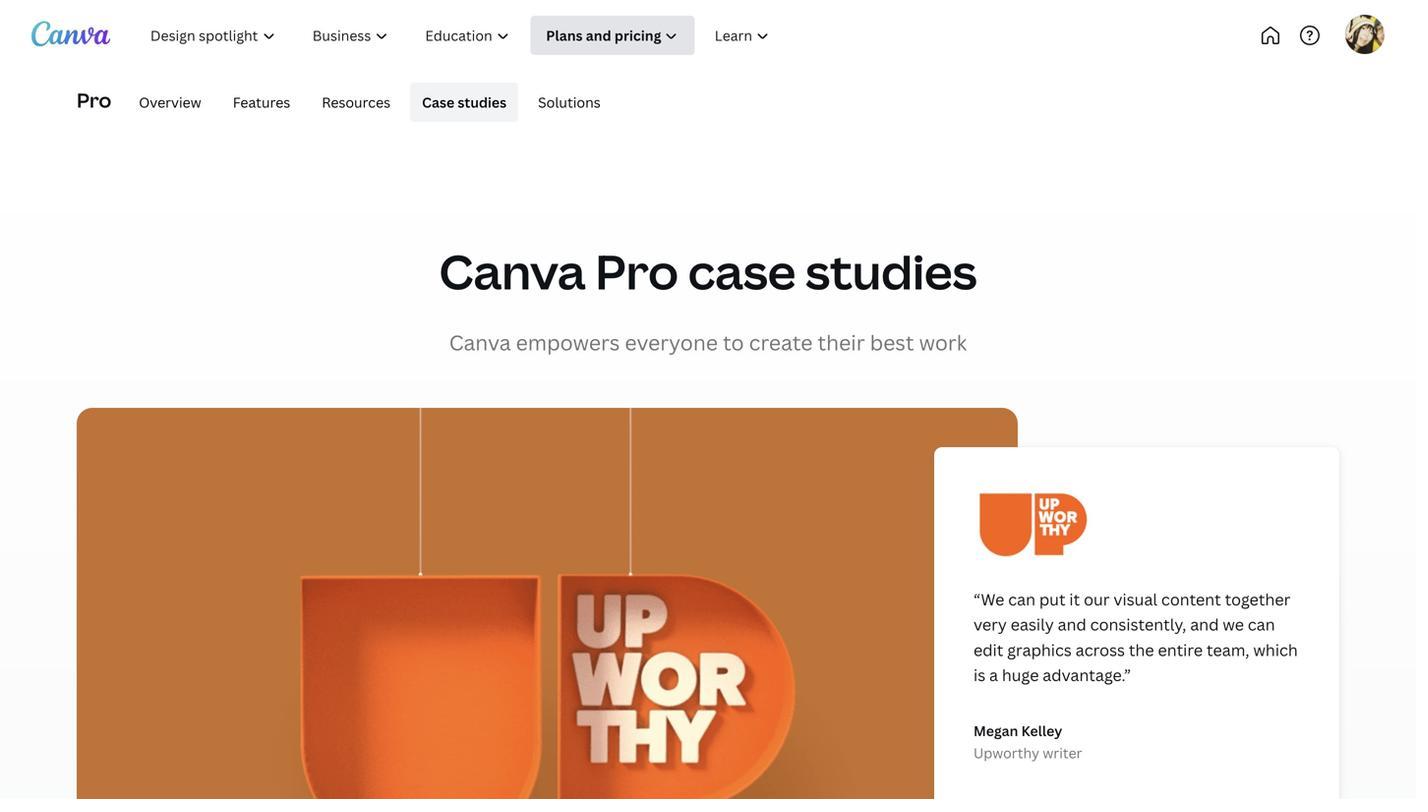 Task type: locate. For each thing, give the bounding box(es) containing it.
1 vertical spatial canva
[[449, 328, 511, 356]]

0 vertical spatial can
[[1008, 589, 1036, 610]]

huge
[[1002, 665, 1039, 686]]

1 vertical spatial can
[[1248, 614, 1275, 636]]

menu bar
[[119, 83, 612, 122]]

pro
[[77, 86, 111, 113], [595, 239, 679, 303]]

overview link
[[127, 83, 213, 122]]

can down together
[[1248, 614, 1275, 636]]

is
[[974, 665, 986, 686]]

together
[[1225, 589, 1291, 610]]

can up easily
[[1008, 589, 1036, 610]]

0 horizontal spatial and
[[1058, 614, 1087, 636]]

0 horizontal spatial studies
[[458, 93, 507, 111]]

canva empowers everyone to create their best work
[[449, 328, 967, 356]]

a
[[989, 665, 998, 686]]

0 vertical spatial studies
[[458, 93, 507, 111]]

menu bar containing overview
[[119, 83, 612, 122]]

pro up everyone
[[595, 239, 679, 303]]

megan
[[974, 722, 1018, 741]]

"we can put it our visual content together very easily and consistently, and we can edit graphics across the entire team, which is a huge advantage."
[[974, 589, 1298, 686]]

the
[[1129, 640, 1154, 661]]

studies right case
[[458, 93, 507, 111]]

empowers
[[516, 328, 620, 356]]

best
[[870, 328, 914, 356]]

canva pro case studies
[[439, 239, 977, 303]]

0 vertical spatial canva
[[439, 239, 586, 303]]

case
[[688, 239, 796, 303]]

can
[[1008, 589, 1036, 610], [1248, 614, 1275, 636]]

pro left overview at top left
[[77, 86, 111, 113]]

1 horizontal spatial pro
[[595, 239, 679, 303]]

0 horizontal spatial pro
[[77, 86, 111, 113]]

studies inside case studies link
[[458, 93, 507, 111]]

canva left empowers on the left
[[449, 328, 511, 356]]

and down the "content"
[[1190, 614, 1219, 636]]

0 horizontal spatial can
[[1008, 589, 1036, 610]]

studies
[[458, 93, 507, 111], [806, 239, 977, 303]]

visual
[[1114, 589, 1158, 610]]

studies up best on the right
[[806, 239, 977, 303]]

0 vertical spatial pro
[[77, 86, 111, 113]]

and down it
[[1058, 614, 1087, 636]]

megan kelley upworthy writer
[[974, 722, 1082, 763]]

writer
[[1043, 744, 1082, 763]]

team,
[[1207, 640, 1250, 661]]

their
[[818, 328, 865, 356]]

canva up empowers on the left
[[439, 239, 586, 303]]

case
[[422, 93, 454, 111]]

which
[[1253, 640, 1298, 661]]

entire
[[1158, 640, 1203, 661]]

case studies
[[422, 93, 507, 111]]

very
[[974, 614, 1007, 636]]

1 horizontal spatial and
[[1190, 614, 1219, 636]]

1 vertical spatial pro
[[595, 239, 679, 303]]

solutions
[[538, 93, 601, 111]]

it
[[1069, 589, 1080, 610]]

features
[[233, 93, 290, 111]]

1 vertical spatial studies
[[806, 239, 977, 303]]

1 horizontal spatial studies
[[806, 239, 977, 303]]

canva
[[439, 239, 586, 303], [449, 328, 511, 356]]

and
[[1058, 614, 1087, 636], [1190, 614, 1219, 636]]

case studies link
[[410, 83, 518, 122]]



Task type: vqa. For each thing, say whether or not it's contained in the screenshot.
is
yes



Task type: describe. For each thing, give the bounding box(es) containing it.
2 and from the left
[[1190, 614, 1219, 636]]

features link
[[221, 83, 302, 122]]

overview
[[139, 93, 201, 111]]

1 and from the left
[[1058, 614, 1087, 636]]

resources
[[322, 93, 391, 111]]

resources link
[[310, 83, 402, 122]]

to
[[723, 328, 744, 356]]

kelley
[[1021, 722, 1062, 741]]

solutions link
[[526, 83, 612, 122]]

consistently,
[[1090, 614, 1186, 636]]

upworthy
[[974, 744, 1040, 763]]

canva for canva empowers everyone to create their best work
[[449, 328, 511, 356]]

easily
[[1011, 614, 1054, 636]]

content
[[1161, 589, 1221, 610]]

"we
[[974, 589, 1004, 610]]

graphics
[[1007, 640, 1072, 661]]

advantage."
[[1043, 665, 1131, 686]]

canva for canva pro case studies
[[439, 239, 586, 303]]

everyone
[[625, 328, 718, 356]]

edit
[[974, 640, 1003, 661]]

we
[[1223, 614, 1244, 636]]

create
[[749, 328, 813, 356]]

put
[[1039, 589, 1066, 610]]

1 horizontal spatial can
[[1248, 614, 1275, 636]]

top level navigation element
[[134, 16, 853, 55]]

work
[[919, 328, 967, 356]]

our
[[1084, 589, 1110, 610]]

across
[[1076, 640, 1125, 661]]



